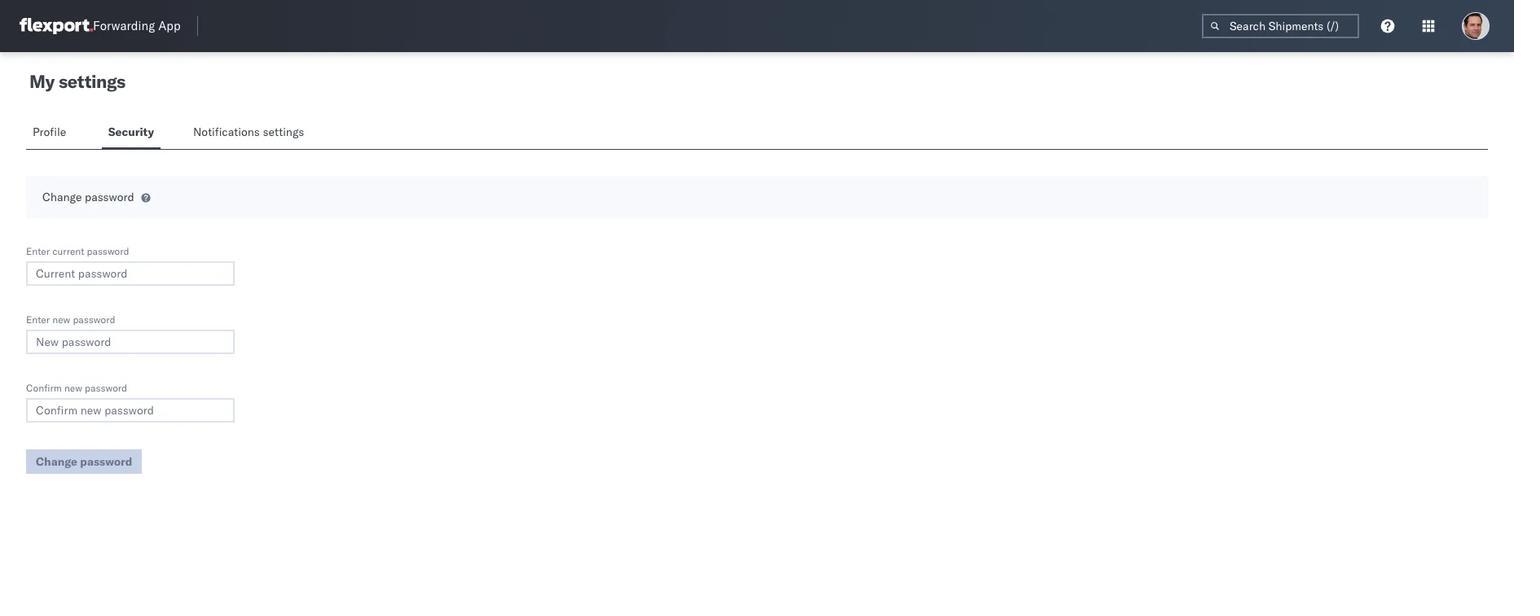 Task type: locate. For each thing, give the bounding box(es) containing it.
change password
[[42, 190, 134, 205]]

my
[[29, 70, 55, 93]]

Confirm new password password field
[[26, 399, 235, 423]]

confirm
[[26, 382, 62, 394]]

1 vertical spatial new
[[64, 382, 82, 394]]

new down current
[[52, 314, 70, 326]]

0 vertical spatial enter
[[26, 245, 50, 258]]

new
[[52, 314, 70, 326], [64, 382, 82, 394]]

enter
[[26, 245, 50, 258], [26, 314, 50, 326]]

0 vertical spatial settings
[[59, 70, 125, 93]]

enter for enter new password
[[26, 314, 50, 326]]

Current password password field
[[26, 262, 235, 286]]

1 vertical spatial enter
[[26, 314, 50, 326]]

settings inside button
[[263, 125, 304, 139]]

notifications
[[193, 125, 260, 139]]

1 enter from the top
[[26, 245, 50, 258]]

settings right my
[[59, 70, 125, 93]]

profile button
[[26, 117, 76, 149]]

0 horizontal spatial settings
[[59, 70, 125, 93]]

new right confirm
[[64, 382, 82, 394]]

current
[[52, 245, 84, 258]]

profile
[[33, 125, 66, 139]]

password
[[85, 190, 134, 205], [87, 245, 129, 258], [73, 314, 115, 326], [85, 382, 127, 394]]

settings right notifications
[[263, 125, 304, 139]]

password up 'confirm new password' password field
[[85, 382, 127, 394]]

settings for my settings
[[59, 70, 125, 93]]

1 vertical spatial settings
[[263, 125, 304, 139]]

security button
[[102, 117, 161, 149]]

enter for enter current password
[[26, 245, 50, 258]]

my settings
[[29, 70, 125, 93]]

enter up confirm
[[26, 314, 50, 326]]

enter left current
[[26, 245, 50, 258]]

1 horizontal spatial settings
[[263, 125, 304, 139]]

new for enter
[[52, 314, 70, 326]]

notifications settings
[[193, 125, 304, 139]]

new for confirm
[[64, 382, 82, 394]]

0 vertical spatial new
[[52, 314, 70, 326]]

password for enter new password
[[73, 314, 115, 326]]

2 enter from the top
[[26, 314, 50, 326]]

password up new password "password field"
[[73, 314, 115, 326]]

settings
[[59, 70, 125, 93], [263, 125, 304, 139]]

forwarding app
[[93, 18, 181, 34]]

password up "current password" password field
[[87, 245, 129, 258]]



Task type: describe. For each thing, give the bounding box(es) containing it.
forwarding app link
[[20, 18, 181, 34]]

security
[[108, 125, 154, 139]]

change
[[42, 190, 82, 205]]

confirm new password
[[26, 382, 127, 394]]

settings for notifications settings
[[263, 125, 304, 139]]

enter current password
[[26, 245, 129, 258]]

enter new password
[[26, 314, 115, 326]]

notifications settings button
[[187, 117, 318, 149]]

forwarding
[[93, 18, 155, 34]]

password for enter current password
[[87, 245, 129, 258]]

app
[[158, 18, 181, 34]]

New password password field
[[26, 330, 235, 355]]

password right 'change'
[[85, 190, 134, 205]]

Search Shipments (/) text field
[[1202, 14, 1360, 38]]

flexport. image
[[20, 18, 93, 34]]

password for confirm new password
[[85, 382, 127, 394]]



Task type: vqa. For each thing, say whether or not it's contained in the screenshot.
19,
no



